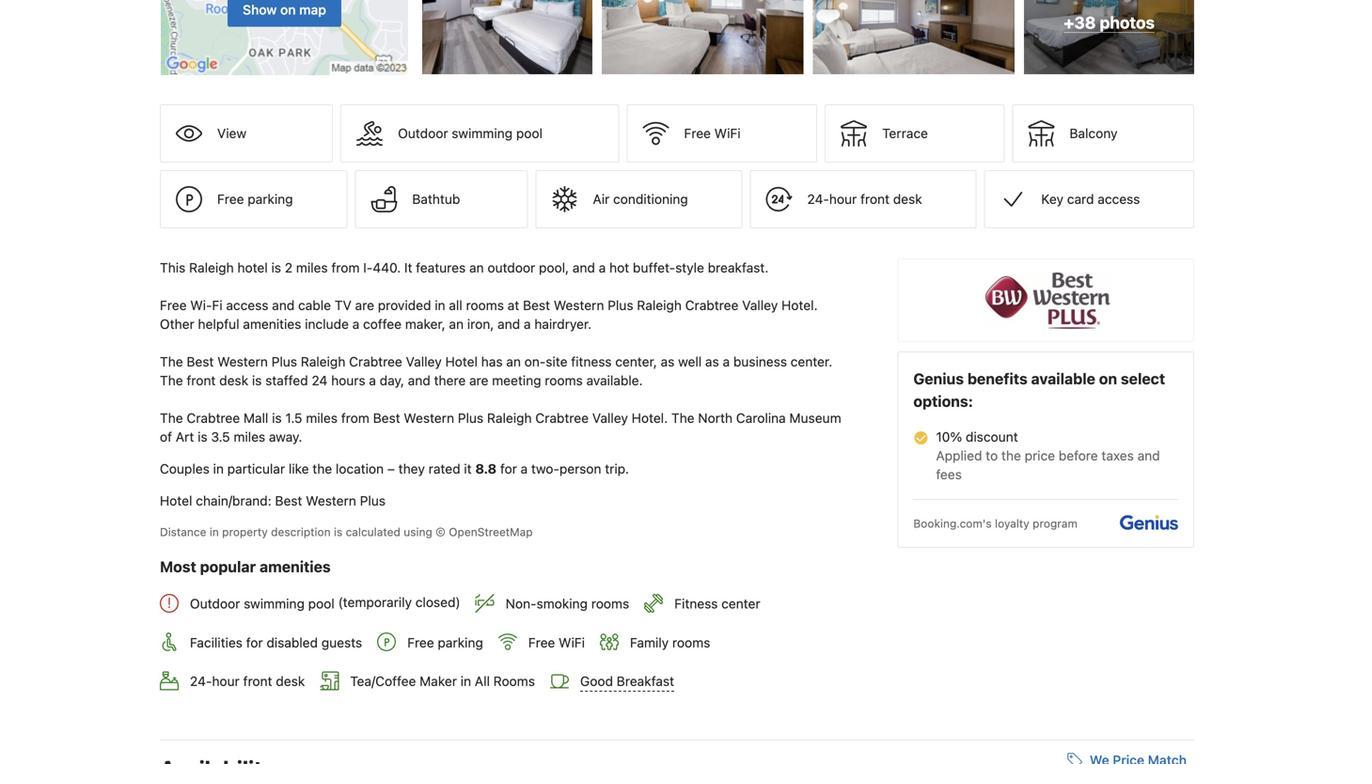 Task type: describe. For each thing, give the bounding box(es) containing it.
couples
[[160, 461, 210, 477]]

is right art
[[198, 429, 207, 445]]

a left hairdryer.
[[524, 317, 531, 332]]

and right day,
[[408, 373, 430, 388]]

0 horizontal spatial valley
[[406, 354, 442, 370]]

terrace button
[[825, 104, 1005, 163]]

and down at
[[497, 317, 520, 332]]

+38
[[1064, 13, 1096, 32]]

art
[[176, 429, 194, 445]]

hours
[[331, 373, 365, 388]]

distance
[[160, 526, 206, 539]]

select
[[1121, 370, 1165, 388]]

free up conditioning
[[684, 126, 711, 141]]

western down there
[[404, 411, 454, 426]]

1 vertical spatial wifi
[[559, 635, 585, 650]]

2 as from the left
[[705, 354, 719, 370]]

air
[[593, 191, 610, 207]]

–
[[387, 461, 395, 477]]

24-hour front desk button
[[750, 170, 976, 229]]

440.
[[373, 260, 401, 276]]

booking.com's
[[913, 517, 992, 530]]

1 vertical spatial amenities
[[260, 558, 331, 576]]

photos
[[1100, 13, 1155, 32]]

0 vertical spatial are
[[355, 298, 374, 313]]

+38 photos
[[1064, 13, 1155, 32]]

1 vertical spatial hotel
[[160, 493, 192, 509]]

crabtree down style
[[685, 298, 739, 313]]

on inside button
[[280, 2, 296, 17]]

include
[[305, 317, 349, 332]]

hotel chain/brand: best western plus
[[160, 493, 386, 509]]

they
[[398, 461, 425, 477]]

1 vertical spatial free wifi
[[528, 635, 585, 650]]

free down view
[[217, 191, 244, 207]]

to
[[986, 448, 998, 464]]

fitness center
[[674, 596, 760, 612]]

it
[[404, 260, 412, 276]]

maker
[[420, 674, 457, 689]]

balcony
[[1070, 126, 1118, 141]]

1 horizontal spatial an
[[469, 260, 484, 276]]

hot
[[609, 260, 629, 276]]

closed)
[[415, 595, 460, 610]]

crabtree up day,
[[349, 354, 402, 370]]

amenities inside this raleigh hotel is 2 miles from i-440. it features an outdoor pool, and a hot buffet-style breakfast. free wi-fi access and cable tv are provided in all rooms at best western plus raleigh crabtree valley hotel. other helpful amenities include a coffee maker, an iron, and a hairdryer. the best western plus raleigh crabtree valley hotel has an on-site fitness center, as well as a business center. the front desk is staffed 24 hours a day, and there are meeting rooms available. the crabtree mall is 1.5 miles from best western plus raleigh crabtree valley hotel. the north carolina museum of art is 3.5 miles away.
[[243, 317, 301, 332]]

best down the helpful
[[187, 354, 214, 370]]

maker,
[[405, 317, 445, 332]]

1 horizontal spatial are
[[469, 373, 488, 388]]

distance in property description is calculated using © openstreetmap
[[160, 526, 533, 539]]

raleigh up fi
[[189, 260, 234, 276]]

raleigh up 24
[[301, 354, 345, 370]]

2 horizontal spatial an
[[506, 354, 521, 370]]

trip.
[[605, 461, 629, 477]]

buffet-
[[633, 260, 675, 276]]

cable
[[298, 298, 331, 313]]

tea/coffee
[[350, 674, 416, 689]]

museum
[[789, 411, 841, 426]]

program
[[1033, 517, 1077, 530]]

0 horizontal spatial 24-
[[190, 674, 212, 689]]

helpful
[[198, 317, 239, 332]]

crabtree up 3.5
[[187, 411, 240, 426]]

free wifi inside button
[[684, 126, 741, 141]]

particular
[[227, 461, 285, 477]]

property
[[222, 526, 268, 539]]

air conditioning button
[[535, 170, 742, 229]]

meeting
[[492, 373, 541, 388]]

1 horizontal spatial hotel.
[[781, 298, 818, 313]]

center
[[721, 596, 760, 612]]

guests
[[321, 635, 362, 650]]

key card access button
[[984, 170, 1194, 229]]

location
[[336, 461, 384, 477]]

raleigh down buffet-
[[637, 298, 682, 313]]

is left calculated
[[334, 526, 342, 539]]

1 vertical spatial miles
[[306, 411, 338, 426]]

best down day,
[[373, 411, 400, 426]]

of
[[160, 429, 172, 445]]

free inside this raleigh hotel is 2 miles from i-440. it features an outdoor pool, and a hot buffet-style breakfast. free wi-fi access and cable tv are provided in all rooms at best western plus raleigh crabtree valley hotel. other helpful amenities include a coffee maker, an iron, and a hairdryer. the best western plus raleigh crabtree valley hotel has an on-site fitness center, as well as a business center. the front desk is staffed 24 hours a day, and there are meeting rooms available. the crabtree mall is 1.5 miles from best western plus raleigh crabtree valley hotel. the north carolina museum of art is 3.5 miles away.
[[160, 298, 187, 313]]

breakfast
[[617, 674, 674, 689]]

facilities for disabled guests
[[190, 635, 362, 650]]

0 horizontal spatial an
[[449, 317, 464, 332]]

on-
[[524, 354, 546, 370]]

person
[[559, 461, 601, 477]]

taxes
[[1102, 448, 1134, 464]]

wi-
[[190, 298, 212, 313]]

0 vertical spatial miles
[[296, 260, 328, 276]]

disabled
[[266, 635, 318, 650]]

0 horizontal spatial for
[[246, 635, 263, 650]]

mall
[[243, 411, 268, 426]]

free down the smoking
[[528, 635, 555, 650]]

a left the business
[[723, 354, 730, 370]]

outdoor swimming pool
[[398, 126, 542, 141]]

booking.com's loyalty program
[[913, 517, 1077, 530]]

non-
[[506, 596, 536, 612]]

0 vertical spatial from
[[331, 260, 360, 276]]

rooms down fitness
[[672, 635, 710, 650]]

raleigh down meeting
[[487, 411, 532, 426]]

and inside 10% discount applied to the price before taxes and fees
[[1137, 448, 1160, 464]]

staffed
[[265, 373, 308, 388]]

style
[[675, 260, 704, 276]]

plus down hot
[[608, 298, 633, 313]]

it
[[464, 461, 472, 477]]

24-hour front desk inside button
[[807, 191, 922, 207]]

fitness
[[674, 596, 718, 612]]

bathtub
[[412, 191, 460, 207]]

bathtub button
[[355, 170, 528, 229]]

on inside 'genius benefits available on select options:'
[[1099, 370, 1117, 388]]

outdoor swimming pool button
[[341, 104, 619, 163]]

10% discount applied to the price before taxes and fees
[[936, 429, 1160, 482]]

business
[[733, 354, 787, 370]]

iron,
[[467, 317, 494, 332]]

popular
[[200, 558, 256, 576]]

free parking inside button
[[217, 191, 293, 207]]

show on map
[[243, 2, 326, 17]]

wifi inside free wifi button
[[714, 126, 741, 141]]

outdoor swimming pool (temporarily closed)
[[190, 595, 460, 612]]

western down the helpful
[[217, 354, 268, 370]]

1 vertical spatial from
[[341, 411, 369, 426]]

description
[[271, 526, 331, 539]]

smoking
[[536, 596, 588, 612]]

at
[[508, 298, 519, 313]]

best western plus image
[[986, 273, 1110, 329]]

0 vertical spatial for
[[500, 461, 517, 477]]

western up hairdryer.
[[554, 298, 604, 313]]

air conditioning
[[593, 191, 688, 207]]

1 vertical spatial hotel.
[[632, 411, 668, 426]]

best down "like"
[[275, 493, 302, 509]]

rooms right the smoking
[[591, 596, 629, 612]]

good breakfast
[[580, 674, 674, 689]]

provided
[[378, 298, 431, 313]]

1 as from the left
[[661, 354, 675, 370]]

2 vertical spatial front
[[243, 674, 272, 689]]

breakfast.
[[708, 260, 768, 276]]

swimming for outdoor swimming pool
[[452, 126, 513, 141]]

2 show on map button from the left
[[228, 0, 341, 27]]

facilities
[[190, 635, 243, 650]]

+38 photos link
[[1024, 0, 1194, 74]]

1 horizontal spatial free parking
[[407, 635, 483, 650]]



Task type: vqa. For each thing, say whether or not it's contained in the screenshot.
the bottom hour
yes



Task type: locate. For each thing, give the bounding box(es) containing it.
free parking button
[[160, 170, 347, 229]]

0 vertical spatial front
[[860, 191, 889, 207]]

free up other on the top left of the page
[[160, 298, 187, 313]]

free wifi button
[[627, 104, 817, 163]]

front inside the 24-hour front desk button
[[860, 191, 889, 207]]

0 vertical spatial free wifi
[[684, 126, 741, 141]]

swimming inside outdoor swimming pool button
[[452, 126, 513, 141]]

1 vertical spatial parking
[[438, 635, 483, 650]]

for left disabled
[[246, 635, 263, 650]]

outdoor up bathtub
[[398, 126, 448, 141]]

1 horizontal spatial wifi
[[714, 126, 741, 141]]

rooms
[[493, 674, 535, 689]]

amenities
[[243, 317, 301, 332], [260, 558, 331, 576]]

has
[[481, 354, 503, 370]]

rooms
[[466, 298, 504, 313], [545, 373, 583, 388], [591, 596, 629, 612], [672, 635, 710, 650]]

1 vertical spatial hour
[[212, 674, 240, 689]]

0 vertical spatial on
[[280, 2, 296, 17]]

0 vertical spatial parking
[[248, 191, 293, 207]]

this raleigh hotel is 2 miles from i-440. it features an outdoor pool, and a hot buffet-style breakfast. free wi-fi access and cable tv are provided in all rooms at best western plus raleigh crabtree valley hotel. other helpful amenities include a coffee maker, an iron, and a hairdryer. the best western plus raleigh crabtree valley hotel has an on-site fitness center, as well as a business center. the front desk is staffed 24 hours a day, and there are meeting rooms available. the crabtree mall is 1.5 miles from best western plus raleigh crabtree valley hotel. the north carolina museum of art is 3.5 miles away.
[[160, 260, 845, 445]]

plus down there
[[458, 411, 483, 426]]

for
[[500, 461, 517, 477], [246, 635, 263, 650]]

1 vertical spatial valley
[[406, 354, 442, 370]]

access right card
[[1098, 191, 1140, 207]]

0 vertical spatial 24-
[[807, 191, 829, 207]]

0 vertical spatial desk
[[893, 191, 922, 207]]

are right tv
[[355, 298, 374, 313]]

1 horizontal spatial hotel
[[445, 354, 478, 370]]

0 horizontal spatial the
[[312, 461, 332, 477]]

access right fi
[[226, 298, 268, 313]]

0 horizontal spatial hour
[[212, 674, 240, 689]]

good
[[580, 674, 613, 689]]

free wifi up conditioning
[[684, 126, 741, 141]]

access
[[1098, 191, 1140, 207], [226, 298, 268, 313]]

from down hours at the left of page
[[341, 411, 369, 426]]

0 horizontal spatial 24-hour front desk
[[190, 674, 305, 689]]

0 vertical spatial wifi
[[714, 126, 741, 141]]

card
[[1067, 191, 1094, 207]]

1 vertical spatial outdoor
[[190, 596, 240, 612]]

key
[[1041, 191, 1064, 207]]

1 horizontal spatial as
[[705, 354, 719, 370]]

on left map
[[280, 2, 296, 17]]

0 horizontal spatial free parking
[[217, 191, 293, 207]]

1 vertical spatial for
[[246, 635, 263, 650]]

genius
[[913, 370, 964, 388]]

24-
[[807, 191, 829, 207], [190, 674, 212, 689]]

valley down breakfast.
[[742, 298, 778, 313]]

amenities down cable
[[243, 317, 301, 332]]

outdoor inside outdoor swimming pool (temporarily closed)
[[190, 596, 240, 612]]

in inside this raleigh hotel is 2 miles from i-440. it features an outdoor pool, and a hot buffet-style breakfast. free wi-fi access and cable tv are provided in all rooms at best western plus raleigh crabtree valley hotel. other helpful amenities include a coffee maker, an iron, and a hairdryer. the best western plus raleigh crabtree valley hotel has an on-site fitness center, as well as a business center. the front desk is staffed 24 hours a day, and there are meeting rooms available. the crabtree mall is 1.5 miles from best western plus raleigh crabtree valley hotel. the north carolina museum of art is 3.5 miles away.
[[435, 298, 445, 313]]

an up meeting
[[506, 354, 521, 370]]

0 vertical spatial outdoor
[[398, 126, 448, 141]]

1 vertical spatial on
[[1099, 370, 1117, 388]]

free wifi
[[684, 126, 741, 141], [528, 635, 585, 650]]

hotel. up center.
[[781, 298, 818, 313]]

1 vertical spatial swimming
[[244, 596, 305, 612]]

free parking down view 'button'
[[217, 191, 293, 207]]

1 horizontal spatial access
[[1098, 191, 1140, 207]]

0 horizontal spatial wifi
[[559, 635, 585, 650]]

0 horizontal spatial access
[[226, 298, 268, 313]]

amenities down description
[[260, 558, 331, 576]]

on left select
[[1099, 370, 1117, 388]]

a left 'two-'
[[521, 461, 528, 477]]

an left outdoor
[[469, 260, 484, 276]]

2 horizontal spatial desk
[[893, 191, 922, 207]]

2 horizontal spatial valley
[[742, 298, 778, 313]]

applied
[[936, 448, 982, 464]]

swimming inside outdoor swimming pool (temporarily closed)
[[244, 596, 305, 612]]

i-
[[363, 260, 373, 276]]

as left well
[[661, 354, 675, 370]]

1 horizontal spatial on
[[1099, 370, 1117, 388]]

desk down the terrace
[[893, 191, 922, 207]]

1 horizontal spatial parking
[[438, 635, 483, 650]]

0 vertical spatial an
[[469, 260, 484, 276]]

fi
[[212, 298, 223, 313]]

miles down mall
[[234, 429, 265, 445]]

outdoor up facilities
[[190, 596, 240, 612]]

access inside key card access button
[[1098, 191, 1140, 207]]

1 horizontal spatial desk
[[276, 674, 305, 689]]

24
[[312, 373, 328, 388]]

1 vertical spatial desk
[[219, 373, 248, 388]]

price
[[1025, 448, 1055, 464]]

front up art
[[187, 373, 216, 388]]

rated
[[428, 461, 460, 477]]

is left 2
[[271, 260, 281, 276]]

miles right 2
[[296, 260, 328, 276]]

away.
[[269, 429, 302, 445]]

all
[[475, 674, 490, 689]]

are down has
[[469, 373, 488, 388]]

parking up tea/coffee maker in all rooms
[[438, 635, 483, 650]]

1 horizontal spatial swimming
[[452, 126, 513, 141]]

1 vertical spatial an
[[449, 317, 464, 332]]

hour inside button
[[829, 191, 857, 207]]

the inside 10% discount applied to the price before taxes and fees
[[1001, 448, 1021, 464]]

0 vertical spatial swimming
[[452, 126, 513, 141]]

view
[[217, 126, 246, 141]]

0 horizontal spatial as
[[661, 354, 675, 370]]

1 vertical spatial access
[[226, 298, 268, 313]]

free parking
[[217, 191, 293, 207], [407, 635, 483, 650]]

1 horizontal spatial 24-hour front desk
[[807, 191, 922, 207]]

north
[[698, 411, 733, 426]]

access inside this raleigh hotel is 2 miles from i-440. it features an outdoor pool, and a hot buffet-style breakfast. free wi-fi access and cable tv are provided in all rooms at best western plus raleigh crabtree valley hotel. other helpful amenities include a coffee maker, an iron, and a hairdryer. the best western plus raleigh crabtree valley hotel has an on-site fitness center, as well as a business center. the front desk is staffed 24 hours a day, and there are meeting rooms available. the crabtree mall is 1.5 miles from best western plus raleigh crabtree valley hotel. the north carolina museum of art is 3.5 miles away.
[[226, 298, 268, 313]]

pool,
[[539, 260, 569, 276]]

features
[[416, 260, 466, 276]]

swimming for outdoor swimming pool (temporarily closed)
[[244, 596, 305, 612]]

balcony button
[[1012, 104, 1194, 163]]

free up maker
[[407, 635, 434, 650]]

24-hour front desk down facilities for disabled guests
[[190, 674, 305, 689]]

1 vertical spatial free parking
[[407, 635, 483, 650]]

1 vertical spatial pool
[[308, 596, 334, 612]]

2 vertical spatial valley
[[592, 411, 628, 426]]

rooms up iron,
[[466, 298, 504, 313]]

parking inside button
[[248, 191, 293, 207]]

parking down view 'button'
[[248, 191, 293, 207]]

1 horizontal spatial outdoor
[[398, 126, 448, 141]]

2
[[285, 260, 293, 276]]

view button
[[160, 104, 333, 163]]

couples in particular like the location – they rated it 8.8 for a two-person trip.
[[160, 461, 629, 477]]

1 show on map button from the left
[[160, 0, 409, 76]]

2 vertical spatial desk
[[276, 674, 305, 689]]

and right the taxes
[[1137, 448, 1160, 464]]

0 horizontal spatial outdoor
[[190, 596, 240, 612]]

24-hour front desk down the terrace
[[807, 191, 922, 207]]

as right well
[[705, 354, 719, 370]]

on
[[280, 2, 296, 17], [1099, 370, 1117, 388]]

a
[[599, 260, 606, 276], [352, 317, 359, 332], [524, 317, 531, 332], [723, 354, 730, 370], [369, 373, 376, 388], [521, 461, 528, 477]]

available.
[[586, 373, 643, 388]]

1.5
[[285, 411, 302, 426]]

there
[[434, 373, 466, 388]]

1 horizontal spatial pool
[[516, 126, 542, 141]]

pool inside button
[[516, 126, 542, 141]]

valley up there
[[406, 354, 442, 370]]

western up distance in property description is calculated using © openstreetmap on the bottom
[[306, 493, 356, 509]]

1 horizontal spatial the
[[1001, 448, 1021, 464]]

raleigh
[[189, 260, 234, 276], [637, 298, 682, 313], [301, 354, 345, 370], [487, 411, 532, 426]]

fees
[[936, 467, 962, 482]]

0 horizontal spatial hotel
[[160, 493, 192, 509]]

hairdryer.
[[534, 317, 592, 332]]

best
[[523, 298, 550, 313], [187, 354, 214, 370], [373, 411, 400, 426], [275, 493, 302, 509]]

desk up mall
[[219, 373, 248, 388]]

free parking up tea/coffee maker in all rooms
[[407, 635, 483, 650]]

and left cable
[[272, 298, 295, 313]]

hotel
[[237, 260, 268, 276]]

front down the terrace
[[860, 191, 889, 207]]

0 vertical spatial hotel
[[445, 354, 478, 370]]

a left coffee
[[352, 317, 359, 332]]

valley
[[742, 298, 778, 313], [406, 354, 442, 370], [592, 411, 628, 426]]

8.8
[[475, 461, 497, 477]]

the
[[1001, 448, 1021, 464], [312, 461, 332, 477]]

miles
[[296, 260, 328, 276], [306, 411, 338, 426], [234, 429, 265, 445]]

0 horizontal spatial hotel.
[[632, 411, 668, 426]]

tv
[[335, 298, 351, 313]]

the
[[160, 354, 183, 370], [160, 373, 183, 388], [160, 411, 183, 426], [671, 411, 694, 426]]

0 horizontal spatial are
[[355, 298, 374, 313]]

an down all
[[449, 317, 464, 332]]

this
[[160, 260, 186, 276]]

fitness
[[571, 354, 612, 370]]

0 horizontal spatial front
[[187, 373, 216, 388]]

1 vertical spatial 24-
[[190, 674, 212, 689]]

parking
[[248, 191, 293, 207], [438, 635, 483, 650]]

0 vertical spatial amenities
[[243, 317, 301, 332]]

1 horizontal spatial 24-
[[807, 191, 829, 207]]

the for like
[[312, 461, 332, 477]]

desk inside button
[[893, 191, 922, 207]]

2 horizontal spatial front
[[860, 191, 889, 207]]

desk inside this raleigh hotel is 2 miles from i-440. it features an outdoor pool, and a hot buffet-style breakfast. free wi-fi access and cable tv are provided in all rooms at best western plus raleigh crabtree valley hotel. other helpful amenities include a coffee maker, an iron, and a hairdryer. the best western plus raleigh crabtree valley hotel has an on-site fitness center, as well as a business center. the front desk is staffed 24 hours a day, and there are meeting rooms available. the crabtree mall is 1.5 miles from best western plus raleigh crabtree valley hotel. the north carolina museum of art is 3.5 miles away.
[[219, 373, 248, 388]]

and
[[572, 260, 595, 276], [272, 298, 295, 313], [497, 317, 520, 332], [408, 373, 430, 388], [1137, 448, 1160, 464]]

swimming up bathtub button
[[452, 126, 513, 141]]

a left day,
[[369, 373, 376, 388]]

family
[[630, 635, 669, 650]]

0 horizontal spatial desk
[[219, 373, 248, 388]]

front
[[860, 191, 889, 207], [187, 373, 216, 388], [243, 674, 272, 689]]

show on map button
[[160, 0, 409, 76], [228, 0, 341, 27]]

the right to
[[1001, 448, 1021, 464]]

most popular amenities
[[160, 558, 331, 576]]

0 vertical spatial hour
[[829, 191, 857, 207]]

rooms down site
[[545, 373, 583, 388]]

calculated
[[346, 526, 400, 539]]

1 vertical spatial front
[[187, 373, 216, 388]]

using
[[404, 526, 432, 539]]

24-hour front desk
[[807, 191, 922, 207], [190, 674, 305, 689]]

0 vertical spatial hotel.
[[781, 298, 818, 313]]

0 vertical spatial pool
[[516, 126, 542, 141]]

hotel inside this raleigh hotel is 2 miles from i-440. it features an outdoor pool, and a hot buffet-style breakfast. free wi-fi access and cable tv are provided in all rooms at best western plus raleigh crabtree valley hotel. other helpful amenities include a coffee maker, an iron, and a hairdryer. the best western plus raleigh crabtree valley hotel has an on-site fitness center, as well as a business center. the front desk is staffed 24 hours a day, and there are meeting rooms available. the crabtree mall is 1.5 miles from best western plus raleigh crabtree valley hotel. the north carolina museum of art is 3.5 miles away.
[[445, 354, 478, 370]]

1 horizontal spatial free wifi
[[684, 126, 741, 141]]

0 vertical spatial free parking
[[217, 191, 293, 207]]

desk
[[893, 191, 922, 207], [219, 373, 248, 388], [276, 674, 305, 689]]

plus up staffed
[[271, 354, 297, 370]]

1 vertical spatial are
[[469, 373, 488, 388]]

1 horizontal spatial hour
[[829, 191, 857, 207]]

and right pool,
[[572, 260, 595, 276]]

0 horizontal spatial parking
[[248, 191, 293, 207]]

24- inside button
[[807, 191, 829, 207]]

outdoor for outdoor swimming pool
[[398, 126, 448, 141]]

hotel up the distance
[[160, 493, 192, 509]]

0 vertical spatial access
[[1098, 191, 1140, 207]]

0 horizontal spatial pool
[[308, 596, 334, 612]]

hotel
[[445, 354, 478, 370], [160, 493, 192, 509]]

outdoor
[[487, 260, 535, 276]]

the for to
[[1001, 448, 1021, 464]]

plus up calculated
[[360, 493, 386, 509]]

pool for outdoor swimming pool
[[516, 126, 542, 141]]

2 vertical spatial an
[[506, 354, 521, 370]]

crabtree
[[685, 298, 739, 313], [349, 354, 402, 370], [187, 411, 240, 426], [535, 411, 589, 426]]

openstreetmap
[[449, 526, 533, 539]]

free wifi down the smoking
[[528, 635, 585, 650]]

options:
[[913, 393, 973, 411]]

free
[[684, 126, 711, 141], [217, 191, 244, 207], [160, 298, 187, 313], [407, 635, 434, 650], [528, 635, 555, 650]]

is left 1.5
[[272, 411, 282, 426]]

crabtree up 'two-'
[[535, 411, 589, 426]]

3.5
[[211, 429, 230, 445]]

pool for outdoor swimming pool (temporarily closed)
[[308, 596, 334, 612]]

from left i-
[[331, 260, 360, 276]]

other
[[160, 317, 194, 332]]

0 vertical spatial 24-hour front desk
[[807, 191, 922, 207]]

desk down disabled
[[276, 674, 305, 689]]

for right 8.8
[[500, 461, 517, 477]]

is left staffed
[[252, 373, 262, 388]]

chain/brand:
[[196, 493, 271, 509]]

2 vertical spatial miles
[[234, 429, 265, 445]]

hotel.
[[781, 298, 818, 313], [632, 411, 668, 426]]

a left hot
[[599, 260, 606, 276]]

outdoor
[[398, 126, 448, 141], [190, 596, 240, 612]]

0 horizontal spatial free wifi
[[528, 635, 585, 650]]

pool inside outdoor swimming pool (temporarily closed)
[[308, 596, 334, 612]]

1 horizontal spatial for
[[500, 461, 517, 477]]

like
[[289, 461, 309, 477]]

0 horizontal spatial swimming
[[244, 596, 305, 612]]

coffee
[[363, 317, 402, 332]]

1 horizontal spatial valley
[[592, 411, 628, 426]]

outdoor for outdoor swimming pool (temporarily closed)
[[190, 596, 240, 612]]

most
[[160, 558, 196, 576]]

front inside this raleigh hotel is 2 miles from i-440. it features an outdoor pool, and a hot buffet-style breakfast. free wi-fi access and cable tv are provided in all rooms at best western plus raleigh crabtree valley hotel. other helpful amenities include a coffee maker, an iron, and a hairdryer. the best western plus raleigh crabtree valley hotel has an on-site fitness center, as well as a business center. the front desk is staffed 24 hours a day, and there are meeting rooms available. the crabtree mall is 1.5 miles from best western plus raleigh crabtree valley hotel. the north carolina museum of art is 3.5 miles away.
[[187, 373, 216, 388]]

hotel up there
[[445, 354, 478, 370]]

0 horizontal spatial on
[[280, 2, 296, 17]]

10%
[[936, 429, 962, 445]]

miles right 1.5
[[306, 411, 338, 426]]

outdoor inside button
[[398, 126, 448, 141]]

1 vertical spatial 24-hour front desk
[[190, 674, 305, 689]]

1 horizontal spatial front
[[243, 674, 272, 689]]

hotel. down "available."
[[632, 411, 668, 426]]

pool
[[516, 126, 542, 141], [308, 596, 334, 612]]

valley down "available."
[[592, 411, 628, 426]]

best right at
[[523, 298, 550, 313]]

conditioning
[[613, 191, 688, 207]]

0 vertical spatial valley
[[742, 298, 778, 313]]

the right "like"
[[312, 461, 332, 477]]

front down facilities for disabled guests
[[243, 674, 272, 689]]

swimming up facilities for disabled guests
[[244, 596, 305, 612]]

discount
[[966, 429, 1018, 445]]

(temporarily
[[338, 595, 412, 610]]



